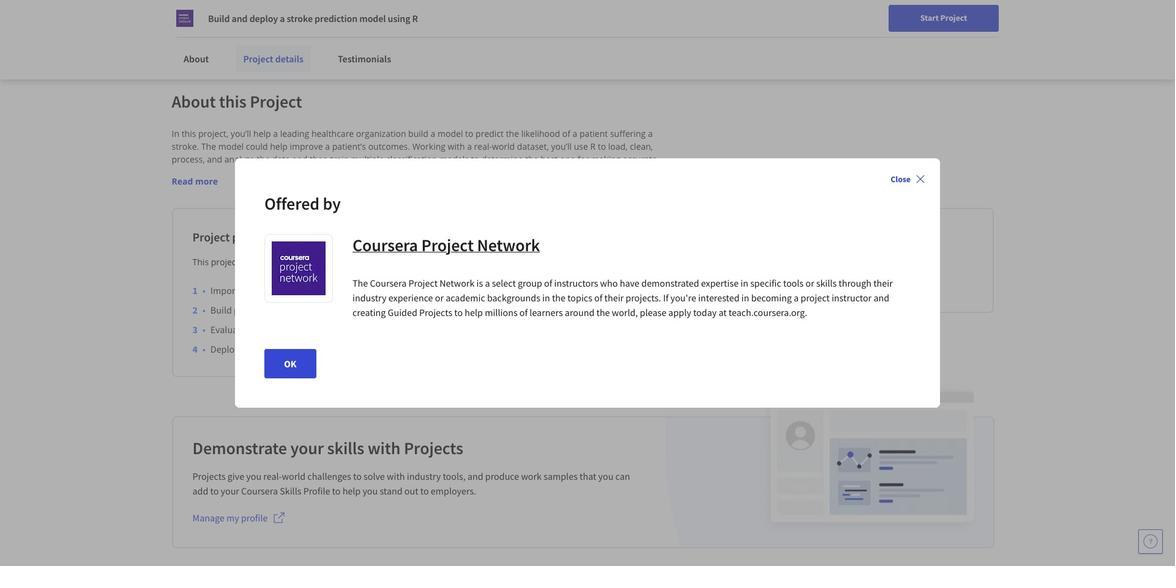Task type: vqa. For each thing, say whether or not it's contained in the screenshot.
the Coursera Project Network link
yes



Task type: describe. For each thing, give the bounding box(es) containing it.
help up the could
[[253, 128, 271, 140]]

2 horizontal spatial network
[[865, 267, 901, 279]]

• for • evaluate and select prediction models
[[203, 324, 206, 336]]

project details link
[[236, 45, 311, 72]]

0 vertical spatial project
[[211, 256, 239, 268]]

model up analyze
[[218, 141, 244, 152]]

english button
[[918, 0, 992, 40]]

import
[[210, 285, 239, 297]]

1 vertical spatial coursera project network link
[[794, 266, 901, 280]]

1 vertical spatial you'll
[[551, 141, 572, 152]]

data inside the "in this project, you'll help a leading healthcare organization build a model to predict the likelihood of a patient suffering a stroke. the model could help improve a patient's outcomes. working with a real-world dataset, you'll use r to load, clean, process, and analyze the data and then train multiple classification models to determine the best one for making accurate predictions. read more"
[[272, 154, 290, 165]]

project up instructor
[[833, 267, 863, 279]]

determine
[[481, 154, 523, 165]]

• deploy the prediction model
[[203, 343, 327, 356]]

in left 'becoming'
[[741, 292, 749, 304]]

about for about this project
[[172, 91, 216, 113]]

you right requires
[[277, 256, 292, 268]]

to down challenges
[[332, 485, 341, 498]]

projects inside 'the coursera project network is a select group of instructors who have demonstrated expertise in specific tools or skills through their industry experience or academic backgrounds in the topics of their projects. if you're interested in becoming a project instructor and creating guided projects to help millions of learners around the world, please apply today at teach.coursera.org.'
[[419, 307, 452, 319]]

with inside projects give you real-world challenges to solve with industry tools, and produce work samples that you can add to your coursera skills profile to help you stand out to employers.
[[387, 471, 405, 483]]

project inside 'the coursera project network is a select group of instructors who have demonstrated expertise in specific tools or skills through their industry experience or academic backgrounds in the topics of their projects. if you're interested in becoming a project instructor and creating guided projects to help millions of learners around the world, please apply today at teach.coursera.org.'
[[409, 277, 438, 289]]

give
[[228, 471, 244, 483]]

if
[[663, 292, 669, 304]]

a left stroke
[[280, 12, 285, 24]]

a up use
[[573, 128, 577, 140]]

academic
[[446, 292, 485, 304]]

you left can
[[598, 471, 613, 483]]

around
[[565, 307, 594, 319]]

learn for learn more
[[794, 286, 816, 297]]

deploy
[[249, 12, 278, 24]]

in up learners at the left bottom
[[542, 292, 550, 304]]

profile
[[303, 485, 330, 498]]

the inside the "in this project, you'll help a leading healthcare organization build a model to predict the likelihood of a patient suffering a stroke. the model could help improve a patient's outcomes. working with a real-world dataset, you'll use r to load, clean, process, and analyze the data and then train multiple classification models to determine the best one for making accurate predictions. read more"
[[201, 141, 216, 152]]

the down the could
[[257, 154, 270, 165]]

using
[[388, 12, 410, 24]]

demonstrate
[[192, 438, 287, 460]]

you down solve at the bottom left of the page
[[363, 485, 378, 498]]

project inside 'the coursera project network is a select group of instructors who have demonstrated expertise in specific tools or skills through their industry experience or academic backgrounds in the topics of their projects. if you're interested in becoming a project instructor and creating guided projects to help millions of learners around the world, please apply today at teach.coursera.org.'
[[801, 292, 830, 304]]

expertise
[[701, 277, 739, 289]]

models inside the "in this project, you'll help a leading healthcare organization build a model to predict the likelihood of a patient suffering a stroke. the model could help improve a patient's outcomes. working with a real-world dataset, you'll use r to load, clean, process, and analyze the data and then train multiple classification models to determine the best one for making accurate predictions. read more"
[[439, 154, 469, 165]]

train
[[330, 154, 349, 165]]

to right out
[[420, 485, 429, 498]]

have
[[620, 277, 639, 289]]

0 horizontal spatial for
[[310, 18, 322, 30]]

ok button
[[264, 349, 316, 379]]

interested
[[698, 292, 740, 304]]

start
[[920, 12, 939, 23]]

of inside the "in this project, you'll help a leading healthcare organization build a model to predict the likelihood of a patient suffering a stroke. the model could help improve a patient's outcomes. working with a real-world dataset, you'll use r to load, clean, process, and analyze the data and then train multiple classification models to determine the best one for making accurate predictions. read more"
[[562, 128, 570, 140]]

0 horizontal spatial their
[[604, 292, 624, 304]]

predictions.
[[172, 166, 219, 178]]

1 horizontal spatial network
[[477, 234, 540, 256]]

1 vertical spatial build
[[210, 304, 232, 316]]

prediction up ok
[[256, 343, 299, 356]]

• for • import data and data preprocessing
[[203, 285, 206, 297]]

your inside projects give you real-world challenges to solve with industry tools, and produce work samples that you can add to your coursera skills profile to help you stand out to employers.
[[221, 485, 239, 498]]

best
[[541, 154, 558, 165]]

patient's
[[332, 141, 366, 152]]

becoming
[[751, 292, 792, 304]]

learn more button
[[794, 285, 837, 297]]

the right "deploy" at bottom
[[241, 343, 255, 356]]

to left determine
[[471, 154, 479, 165]]

through
[[839, 277, 872, 289]]

working
[[412, 141, 446, 152]]

requires
[[241, 256, 275, 268]]

start project button
[[889, 5, 999, 32]]

1 vertical spatial projects
[[404, 438, 463, 460]]

• import data and data preprocessing
[[203, 285, 356, 297]]

then
[[310, 154, 328, 165]]

more for learn more about coursera for business
[[218, 18, 240, 30]]

for inside the "in this project, you'll help a leading healthcare organization build a model to predict the likelihood of a patient suffering a stroke. the model could help improve a patient's outcomes. working with a real-world dataset, you'll use r to load, clean, process, and analyze the data and then train multiple classification models to determine the best one for making accurate predictions. read more"
[[577, 154, 589, 165]]

demonstrate your skills with projects
[[192, 438, 463, 460]]

following
[[419, 256, 455, 268]]

the left "following"
[[404, 256, 417, 268]]

multiple
[[351, 154, 384, 165]]

clean,
[[630, 141, 653, 152]]

predict
[[476, 128, 504, 140]]

the up learners at the left bottom
[[552, 292, 566, 304]]

• evaluate and select prediction models
[[203, 324, 366, 336]]

and left deploy
[[232, 12, 248, 24]]

help inside 'the coursera project network is a select group of instructors who have demonstrated expertise in specific tools or skills through their industry experience or academic backgrounds in the topics of their projects. if you're interested in becoming a project instructor and creating guided projects to help millions of learners around the world, please apply today at teach.coursera.org.'
[[465, 307, 483, 319]]

world inside projects give you real-world challenges to solve with industry tools, and produce work samples that you can add to your coursera skills profile to help you stand out to employers.
[[282, 471, 306, 483]]

creating
[[353, 307, 386, 319]]

preprocessing
[[299, 285, 356, 297]]

of down who in the right of the page
[[594, 292, 602, 304]]

coursera inside projects give you real-world challenges to solve with industry tools, and produce work samples that you can add to your coursera skills profile to help you stand out to employers.
[[241, 485, 278, 498]]

apply
[[668, 307, 691, 319]]

learn more
[[794, 286, 837, 297]]

this for in
[[182, 128, 196, 140]]

accurate
[[623, 154, 657, 165]]

improve
[[290, 141, 323, 152]]

is
[[476, 277, 483, 289]]

select inside 'the coursera project network is a select group of instructors who have demonstrated expertise in specific tools or skills through their industry experience or academic backgrounds in the topics of their projects. if you're interested in becoming a project instructor and creating guided projects to help millions of learners around the world, please apply today at teach.coursera.org.'
[[492, 277, 516, 289]]

a right working
[[467, 141, 472, 152]]

coursera inside 'the coursera project network is a select group of instructors who have demonstrated expertise in specific tools or skills through their industry experience or academic backgrounds in the topics of their projects. if you're interested in becoming a project instructor and creating guided projects to help millions of learners around the world, please apply today at teach.coursera.org.'
[[370, 277, 407, 289]]

model down • evaluate and select prediction models
[[301, 343, 327, 356]]

network inside 'the coursera project network is a select group of instructors who have demonstrated expertise in specific tools or skills through their industry experience or academic backgrounds in the topics of their projects. if you're interested in becoming a project instructor and creating guided projects to help millions of learners around the world, please apply today at teach.coursera.org.'
[[440, 277, 475, 289]]

project up academic
[[421, 234, 474, 256]]

coursera project network image
[[176, 10, 193, 27]]

out
[[404, 485, 418, 498]]

project details
[[243, 53, 304, 65]]

and up • build prediction models
[[261, 285, 276, 297]]

patient
[[580, 128, 608, 140]]

healthcare
[[311, 128, 354, 140]]

instructor
[[832, 292, 872, 304]]

plan
[[232, 230, 255, 245]]

testimonials
[[338, 53, 391, 65]]

analyze
[[224, 154, 255, 165]]

about link
[[176, 45, 216, 72]]

projects.
[[626, 292, 661, 304]]

coursera project network inside offered by dialog
[[353, 234, 540, 256]]

prediction right stroke
[[315, 12, 358, 24]]

1 horizontal spatial models
[[335, 324, 366, 336]]

close button
[[886, 168, 930, 190]]

industry inside projects give you real-world challenges to solve with industry tools, and produce work samples that you can add to your coursera skills profile to help you stand out to employers.
[[407, 471, 441, 483]]

teach.coursera.org.
[[729, 307, 807, 319]]

you right give
[[246, 471, 261, 483]]

project up 'this'
[[192, 230, 230, 245]]

learn more about coursera for business link
[[192, 18, 361, 30]]

prediction down • import data and data preprocessing
[[234, 304, 276, 316]]

to up making
[[598, 141, 606, 152]]

0 vertical spatial r
[[412, 12, 418, 24]]

model up working
[[438, 128, 463, 140]]

who
[[600, 277, 618, 289]]

this project requires you to independently complete the following steps:
[[192, 256, 481, 268]]

with inside the "in this project, you'll help a leading healthcare organization build a model to predict the likelihood of a patient suffering a stroke. the model could help improve a patient's outcomes. working with a real-world dataset, you'll use r to load, clean, process, and analyze the data and then train multiple classification models to determine the best one for making accurate predictions. read more"
[[448, 141, 465, 152]]

tools,
[[443, 471, 466, 483]]

steps:
[[457, 256, 481, 268]]

offered
[[264, 193, 319, 215]]

the inside 'the coursera project network is a select group of instructors who have demonstrated expertise in specific tools or skills through their industry experience or academic backgrounds in the topics of their projects. if you're interested in becoming a project instructor and creating guided projects to help millions of learners around the world, please apply today at teach.coursera.org.'
[[353, 277, 368, 289]]

0 vertical spatial you'll
[[231, 128, 251, 140]]

industry inside 'the coursera project network is a select group of instructors who have demonstrated expertise in specific tools or skills through their industry experience or academic backgrounds in the topics of their projects. if you're interested in becoming a project instructor and creating guided projects to help millions of learners around the world, please apply today at teach.coursera.org.'
[[353, 292, 386, 304]]

the down the dataset,
[[525, 154, 538, 165]]

manage
[[192, 512, 224, 525]]

millions
[[485, 307, 518, 319]]

today
[[693, 307, 717, 319]]

backgrounds
[[487, 292, 540, 304]]

project,
[[198, 128, 228, 140]]

about
[[242, 18, 268, 30]]

a up clean,
[[648, 128, 653, 140]]

a left leading
[[273, 128, 278, 140]]

project left details
[[243, 53, 273, 65]]

please
[[640, 307, 666, 319]]

testimonials link
[[330, 45, 399, 72]]

project inside button
[[940, 12, 967, 23]]

by
[[323, 193, 341, 215]]

to left predict
[[465, 128, 473, 140]]

real- inside the "in this project, you'll help a leading healthcare organization build a model to predict the likelihood of a patient suffering a stroke. the model could help improve a patient's outcomes. working with a real-world dataset, you'll use r to load, clean, process, and analyze the data and then train multiple classification models to determine the best one for making accurate predictions. read more"
[[474, 141, 492, 152]]



Task type: locate. For each thing, give the bounding box(es) containing it.
the right predict
[[506, 128, 519, 140]]

this
[[219, 91, 246, 113], [182, 128, 196, 140]]

0 vertical spatial real-
[[474, 141, 492, 152]]

english
[[940, 14, 970, 26]]

learn
[[192, 18, 216, 30], [794, 286, 816, 297]]

of down backgrounds
[[519, 307, 528, 319]]

details
[[275, 53, 304, 65]]

coursera project network link inside offered by dialog
[[353, 234, 540, 256]]

1 horizontal spatial their
[[873, 277, 893, 289]]

r inside the "in this project, you'll help a leading healthcare organization build a model to predict the likelihood of a patient suffering a stroke. the model could help improve a patient's outcomes. working with a real-world dataset, you'll use r to load, clean, process, and analyze the data and then train multiple classification models to determine the best one for making accurate predictions. read more"
[[590, 141, 596, 152]]

1 vertical spatial with
[[368, 438, 401, 460]]

more for learn more
[[817, 286, 837, 297]]

help
[[253, 128, 271, 140], [270, 141, 288, 152], [465, 307, 483, 319], [343, 485, 361, 498]]

1 horizontal spatial the
[[353, 277, 368, 289]]

0 vertical spatial for
[[310, 18, 322, 30]]

and down improve
[[292, 154, 307, 165]]

0 vertical spatial your
[[290, 438, 324, 460]]

learn more about coursera for business
[[192, 18, 361, 30]]

r right using
[[412, 12, 418, 24]]

about down coursera project network image
[[184, 53, 209, 65]]

the coursera project network is a select group of instructors who have demonstrated expertise in specific tools or skills through their industry experience or academic backgrounds in the topics of their projects. if you're interested in becoming a project instructor and creating guided projects to help millions of learners around the world, please apply today at teach.coursera.org.
[[353, 277, 893, 319]]

and inside 'the coursera project network is a select group of instructors who have demonstrated expertise in specific tools or skills through their industry experience or academic backgrounds in the topics of their projects. if you're interested in becoming a project instructor and creating guided projects to help millions of learners around the world, please apply today at teach.coursera.org.'
[[874, 292, 889, 304]]

1 vertical spatial select
[[265, 324, 289, 336]]

0 vertical spatial skills
[[816, 277, 837, 289]]

deploy
[[210, 343, 239, 356]]

you'll
[[231, 128, 251, 140], [551, 141, 572, 152]]

1 horizontal spatial industry
[[407, 471, 441, 483]]

to inside 'the coursera project network is a select group of instructors who have demonstrated expertise in specific tools or skills through their industry experience or academic backgrounds in the topics of their projects. if you're interested in becoming a project instructor and creating guided projects to help millions of learners around the world, please apply today at teach.coursera.org.'
[[454, 307, 463, 319]]

1 vertical spatial the
[[353, 277, 368, 289]]

select up backgrounds
[[492, 277, 516, 289]]

a down tools
[[794, 292, 799, 304]]

with up solve at the bottom left of the page
[[368, 438, 401, 460]]

0 vertical spatial coursera project network link
[[353, 234, 540, 256]]

solve
[[364, 471, 385, 483]]

for down use
[[577, 154, 589, 165]]

complete
[[364, 256, 401, 268]]

samples
[[544, 471, 578, 483]]

independently
[[304, 256, 362, 268]]

real-
[[474, 141, 492, 152], [263, 471, 282, 483]]

0 vertical spatial industry
[[353, 292, 386, 304]]

1 vertical spatial your
[[221, 485, 239, 498]]

0 vertical spatial build
[[208, 12, 230, 24]]

more right the read at the left top of the page
[[195, 176, 218, 187]]

or right tools
[[806, 277, 814, 289]]

0 vertical spatial or
[[806, 277, 814, 289]]

in
[[172, 128, 179, 140]]

• left evaluate
[[203, 324, 206, 336]]

more left about
[[218, 18, 240, 30]]

learn inside button
[[794, 286, 816, 297]]

help center image
[[1143, 535, 1158, 550]]

making
[[591, 154, 621, 165]]

0 horizontal spatial network
[[440, 277, 475, 289]]

your
[[290, 438, 324, 460], [221, 485, 239, 498]]

skills inside 'the coursera project network is a select group of instructors who have demonstrated expertise in specific tools or skills through their industry experience or academic backgrounds in the topics of their projects. if you're interested in becoming a project instructor and creating guided projects to help millions of learners around the world, please apply today at teach.coursera.org.'
[[816, 277, 837, 289]]

1 horizontal spatial for
[[577, 154, 589, 165]]

more inside button
[[817, 286, 837, 297]]

business
[[324, 18, 361, 30]]

real- up skills
[[263, 471, 282, 483]]

1 vertical spatial industry
[[407, 471, 441, 483]]

skills
[[816, 277, 837, 289], [327, 438, 364, 460]]

your up challenges
[[290, 438, 324, 460]]

1 vertical spatial world
[[282, 471, 306, 483]]

a right the is
[[485, 277, 490, 289]]

and right instructor
[[874, 292, 889, 304]]

more left the through
[[817, 286, 837, 297]]

demonstrated
[[641, 277, 699, 289]]

group
[[518, 277, 542, 289]]

about up in
[[172, 91, 216, 113]]

1 horizontal spatial learn
[[794, 286, 816, 297]]

1 vertical spatial r
[[590, 141, 596, 152]]

the left world,
[[596, 307, 610, 319]]

prediction
[[315, 12, 358, 24], [234, 304, 276, 316], [291, 324, 333, 336], [256, 343, 299, 356]]

world inside the "in this project, you'll help a leading healthcare organization build a model to predict the likelihood of a patient suffering a stroke. the model could help improve a patient's outcomes. working with a real-world dataset, you'll use r to load, clean, process, and analyze the data and then train multiple classification models to determine the best one for making accurate predictions. read more"
[[492, 141, 515, 152]]

specific
[[750, 277, 781, 289]]

you'll up the could
[[231, 128, 251, 140]]

• left 'import'
[[203, 285, 206, 297]]

0 vertical spatial about
[[184, 53, 209, 65]]

0 vertical spatial more
[[218, 18, 240, 30]]

project down tools
[[801, 292, 830, 304]]

projects
[[419, 307, 452, 319], [404, 438, 463, 460], [192, 471, 226, 483]]

0 vertical spatial world
[[492, 141, 515, 152]]

r right use
[[590, 141, 596, 152]]

model left using
[[359, 12, 386, 24]]

4 • from the top
[[203, 343, 206, 356]]

to
[[465, 128, 473, 140], [598, 141, 606, 152], [471, 154, 479, 165], [294, 256, 302, 268], [454, 307, 463, 319], [353, 471, 362, 483], [210, 485, 219, 498], [332, 485, 341, 498], [420, 485, 429, 498]]

and inside projects give you real-world challenges to solve with industry tools, and produce work samples that you can add to your coursera skills profile to help you stand out to employers.
[[468, 471, 483, 483]]

read more button
[[172, 175, 218, 188]]

project
[[211, 256, 239, 268], [801, 292, 830, 304]]

offered by dialog
[[235, 159, 940, 408]]

1 horizontal spatial coursera project network link
[[794, 266, 901, 280]]

about for about
[[184, 53, 209, 65]]

projects give you real-world challenges to solve with industry tools, and produce work samples that you can add to your coursera skills profile to help you stand out to employers.
[[192, 471, 630, 498]]

0 horizontal spatial coursera project network link
[[353, 234, 540, 256]]

2 • from the top
[[203, 304, 206, 316]]

learners
[[530, 307, 563, 319]]

1 vertical spatial or
[[435, 292, 444, 304]]

prediction up ok button
[[291, 324, 333, 336]]

models down working
[[439, 154, 469, 165]]

about this project
[[172, 91, 302, 113]]

coursera project network link up instructor
[[794, 266, 901, 280]]

1 horizontal spatial real-
[[474, 141, 492, 152]]

and up 'predictions.'
[[207, 154, 222, 165]]

1 horizontal spatial you'll
[[551, 141, 572, 152]]

or left academic
[[435, 292, 444, 304]]

guided
[[388, 307, 417, 319]]

0 vertical spatial select
[[492, 277, 516, 289]]

world,
[[612, 307, 638, 319]]

select
[[492, 277, 516, 289], [265, 324, 289, 336]]

0 vertical spatial coursera project network
[[353, 234, 540, 256]]

the down project,
[[201, 141, 216, 152]]

their right the through
[[873, 277, 893, 289]]

1 vertical spatial skills
[[327, 438, 364, 460]]

skills up challenges
[[327, 438, 364, 460]]

1 horizontal spatial r
[[590, 141, 596, 152]]

projects inside projects give you real-world challenges to solve with industry tools, and produce work samples that you can add to your coursera skills profile to help you stand out to employers.
[[192, 471, 226, 483]]

experience
[[388, 292, 433, 304]]

0 horizontal spatial your
[[221, 485, 239, 498]]

produce
[[485, 471, 519, 483]]

select up • deploy the prediction model
[[265, 324, 289, 336]]

0 horizontal spatial project
[[211, 256, 239, 268]]

to right add
[[210, 485, 219, 498]]

learn right 'becoming'
[[794, 286, 816, 297]]

0 horizontal spatial or
[[435, 292, 444, 304]]

network
[[477, 234, 540, 256], [865, 267, 901, 279], [440, 277, 475, 289]]

industry up creating at the bottom
[[353, 292, 386, 304]]

shopping cart: 1 item image
[[889, 9, 912, 29]]

coursera project network up instructor
[[794, 267, 901, 279]]

1 horizontal spatial select
[[492, 277, 516, 289]]

None search field
[[174, 8, 468, 32]]

that
[[580, 471, 596, 483]]

0 vertical spatial learn
[[192, 18, 216, 30]]

this up stroke.
[[182, 128, 196, 140]]

topics
[[567, 292, 592, 304]]

ok
[[284, 358, 297, 370]]

of right likelihood
[[562, 128, 570, 140]]

about
[[184, 53, 209, 65], [172, 91, 216, 113]]

1 vertical spatial learn
[[794, 286, 816, 297]]

world up skills
[[282, 471, 306, 483]]

1 horizontal spatial this
[[219, 91, 246, 113]]

this inside the "in this project, you'll help a leading healthcare organization build a model to predict the likelihood of a patient suffering a stroke. the model could help improve a patient's outcomes. working with a real-world dataset, you'll use r to load, clean, process, and analyze the data and then train multiple classification models to determine the best one for making accurate predictions. read more"
[[182, 128, 196, 140]]

0 vertical spatial the
[[201, 141, 216, 152]]

0 horizontal spatial select
[[265, 324, 289, 336]]

0 vertical spatial with
[[448, 141, 465, 152]]

skills
[[280, 485, 301, 498]]

1 vertical spatial for
[[577, 154, 589, 165]]

for
[[310, 18, 322, 30], [577, 154, 589, 165]]

with right working
[[448, 141, 465, 152]]

1 vertical spatial project
[[801, 292, 830, 304]]

more inside the "in this project, you'll help a leading healthcare organization build a model to predict the likelihood of a patient suffering a stroke. the model could help improve a patient's outcomes. working with a real-world dataset, you'll use r to load, clean, process, and analyze the data and then train multiple classification models to determine the best one for making accurate predictions. read more"
[[195, 176, 218, 187]]

to left solve at the bottom left of the page
[[353, 471, 362, 483]]

one
[[560, 154, 575, 165]]

0 horizontal spatial models
[[278, 304, 308, 316]]

the
[[201, 141, 216, 152], [353, 277, 368, 289]]

build down 'import'
[[210, 304, 232, 316]]

0 horizontal spatial world
[[282, 471, 306, 483]]

leading
[[280, 128, 309, 140]]

1 vertical spatial real-
[[263, 471, 282, 483]]

a up working
[[431, 128, 435, 140]]

more
[[218, 18, 240, 30], [195, 176, 218, 187], [817, 286, 837, 297]]

1 • from the top
[[203, 285, 206, 297]]

0 horizontal spatial r
[[412, 12, 418, 24]]

projects up add
[[192, 471, 226, 483]]

build
[[208, 12, 230, 24], [210, 304, 232, 316]]

1 vertical spatial more
[[195, 176, 218, 187]]

network up the group
[[477, 234, 540, 256]]

1 vertical spatial about
[[172, 91, 216, 113]]

1 horizontal spatial or
[[806, 277, 814, 289]]

you're
[[670, 292, 696, 304]]

of
[[562, 128, 570, 140], [544, 277, 552, 289], [594, 292, 602, 304], [519, 307, 528, 319]]

organization
[[356, 128, 406, 140]]

help down academic
[[465, 307, 483, 319]]

0 horizontal spatial the
[[201, 141, 216, 152]]

your down give
[[221, 485, 239, 498]]

3 • from the top
[[203, 324, 206, 336]]

0 horizontal spatial this
[[182, 128, 196, 140]]

1 horizontal spatial coursera project network
[[794, 267, 901, 279]]

• for • deploy the prediction model
[[203, 343, 206, 356]]

or
[[806, 277, 814, 289], [435, 292, 444, 304]]

my
[[226, 512, 239, 525]]

use
[[574, 141, 588, 152]]

stroke.
[[172, 141, 199, 152]]

2 vertical spatial models
[[335, 324, 366, 336]]

the
[[506, 128, 519, 140], [257, 154, 270, 165], [525, 154, 538, 165], [404, 256, 417, 268], [552, 292, 566, 304], [596, 307, 610, 319], [241, 343, 255, 356]]

coursera
[[269, 18, 308, 30], [353, 234, 418, 256], [794, 267, 832, 279], [370, 277, 407, 289], [241, 485, 278, 498]]

1 vertical spatial coursera project network
[[794, 267, 901, 279]]

• for • build prediction models
[[203, 304, 206, 316]]

project plan
[[192, 230, 255, 245]]

work
[[521, 471, 542, 483]]

learn up about link
[[192, 18, 216, 30]]

2 vertical spatial projects
[[192, 471, 226, 483]]

manage my profile link
[[192, 512, 285, 527]]

coursera project network
[[353, 234, 540, 256], [794, 267, 901, 279]]

world up determine
[[492, 141, 515, 152]]

you'll up one on the top of page
[[551, 141, 572, 152]]

2 vertical spatial with
[[387, 471, 405, 483]]

a down healthcare
[[325, 141, 330, 152]]

at
[[719, 307, 727, 319]]

add
[[192, 485, 208, 498]]

0 horizontal spatial coursera project network
[[353, 234, 540, 256]]

1 vertical spatial this
[[182, 128, 196, 140]]

• down 'this'
[[203, 304, 206, 316]]

load,
[[608, 141, 628, 152]]

0 vertical spatial their
[[873, 277, 893, 289]]

employers.
[[431, 485, 476, 498]]

1 vertical spatial models
[[278, 304, 308, 316]]

help down leading
[[270, 141, 288, 152]]

their down who in the right of the page
[[604, 292, 624, 304]]

in left specific
[[741, 277, 748, 289]]

this up project,
[[219, 91, 246, 113]]

projects down experience
[[419, 307, 452, 319]]

project up leading
[[250, 91, 302, 113]]

and
[[232, 12, 248, 24], [207, 154, 222, 165], [292, 154, 307, 165], [261, 285, 276, 297], [874, 292, 889, 304], [247, 324, 263, 336], [468, 471, 483, 483]]

models
[[439, 154, 469, 165], [278, 304, 308, 316], [335, 324, 366, 336]]

process,
[[172, 154, 205, 165]]

help inside projects give you real-world challenges to solve with industry tools, and produce work samples that you can add to your coursera skills profile to help you stand out to employers.
[[343, 485, 361, 498]]

of right the group
[[544, 277, 552, 289]]

manage my profile
[[192, 512, 268, 525]]

0 vertical spatial projects
[[419, 307, 452, 319]]

network up academic
[[440, 277, 475, 289]]

1 horizontal spatial project
[[801, 292, 830, 304]]

projects up tools,
[[404, 438, 463, 460]]

learn for learn more about coursera for business
[[192, 18, 216, 30]]

profile
[[241, 512, 268, 525]]

likelihood
[[521, 128, 560, 140]]

1 horizontal spatial your
[[290, 438, 324, 460]]

coursera project network link up the is
[[353, 234, 540, 256]]

0 horizontal spatial learn
[[192, 18, 216, 30]]

1 horizontal spatial skills
[[816, 277, 837, 289]]

0 vertical spatial this
[[219, 91, 246, 113]]

to up • import data and data preprocessing
[[294, 256, 302, 268]]

evaluate
[[210, 324, 245, 336]]

outcomes.
[[368, 141, 410, 152]]

0 horizontal spatial industry
[[353, 292, 386, 304]]

instructors
[[554, 277, 598, 289]]

industry up out
[[407, 471, 441, 483]]

• build prediction models
[[203, 304, 308, 316]]

0 horizontal spatial you'll
[[231, 128, 251, 140]]

0 horizontal spatial skills
[[327, 438, 364, 460]]

to down academic
[[454, 307, 463, 319]]

0 vertical spatial models
[[439, 154, 469, 165]]

0 horizontal spatial real-
[[263, 471, 282, 483]]

models down creating at the bottom
[[335, 324, 366, 336]]

and down • build prediction models
[[247, 324, 263, 336]]

real- down predict
[[474, 141, 492, 152]]

1 vertical spatial their
[[604, 292, 624, 304]]

coursera enterprise logos image
[[721, 0, 966, 22]]

this for about
[[219, 91, 246, 113]]

this
[[192, 256, 209, 268]]

1 horizontal spatial world
[[492, 141, 515, 152]]

2 vertical spatial more
[[817, 286, 837, 297]]

with up stand
[[387, 471, 405, 483]]

real- inside projects give you real-world challenges to solve with industry tools, and produce work samples that you can add to your coursera skills profile to help you stand out to employers.
[[263, 471, 282, 483]]

model
[[359, 12, 386, 24], [438, 128, 463, 140], [218, 141, 244, 152], [301, 343, 327, 356]]

2 horizontal spatial models
[[439, 154, 469, 165]]

with
[[448, 141, 465, 152], [368, 438, 401, 460], [387, 471, 405, 483]]

models up • evaluate and select prediction models
[[278, 304, 308, 316]]

and right tools,
[[468, 471, 483, 483]]

network up instructor
[[865, 267, 901, 279]]

build right coursera project network image
[[208, 12, 230, 24]]



